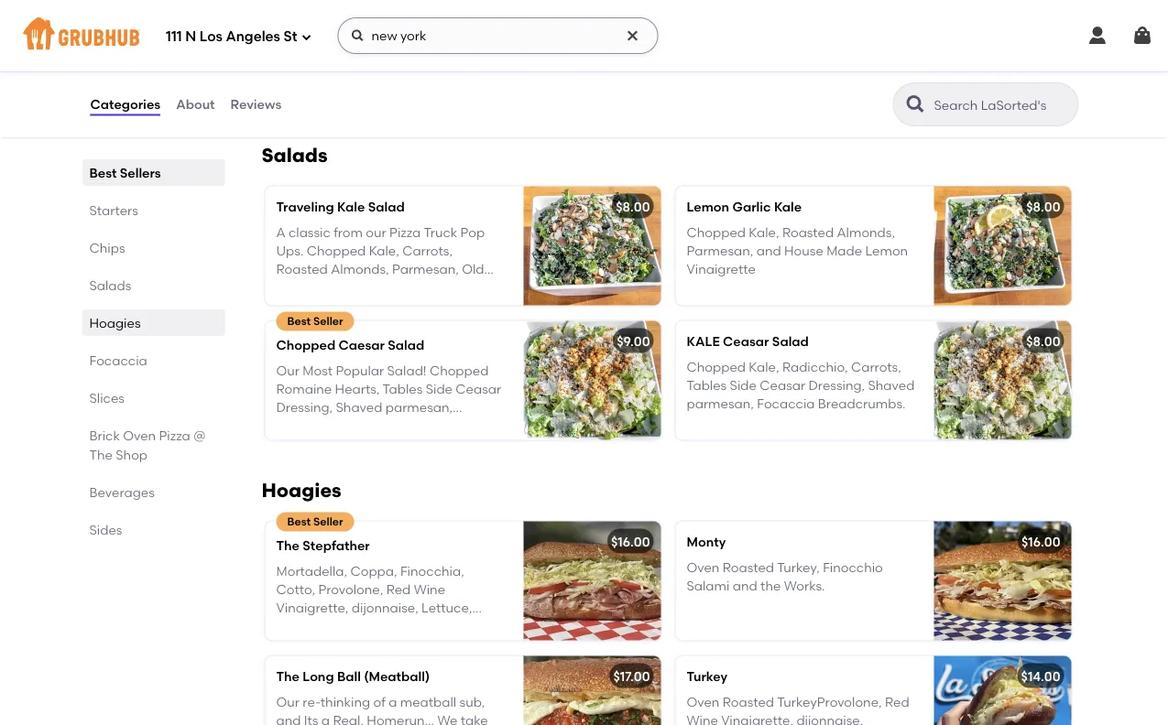 Task type: locate. For each thing, give the bounding box(es) containing it.
about button
[[175, 71, 216, 137]]

reviews button
[[230, 71, 282, 137]]

chopped for chopped kale, radicchio, carrots, tables side ceasar dressing, shaved parmesan, focaccia breadcrumbs.
[[687, 359, 746, 375]]

parmesan, down salad!
[[385, 400, 453, 416]]

1 horizontal spatial tables
[[687, 378, 727, 393]]

1 vertical spatial dressing,
[[276, 400, 333, 416]]

roasted inside chopped kale, roasted almonds, parmesan, and house made lemon vinaigrette
[[782, 225, 834, 240]]

almonds, inside a classic from our pizza truck pop ups.  chopped kale, carrots, roasted almonds, parmesan, old venice dressing
[[331, 262, 389, 277]]

tables down kale
[[687, 378, 727, 393]]

ceasar
[[723, 333, 769, 349], [760, 378, 805, 393], [456, 381, 501, 397]]

Search LaSorted's search field
[[932, 96, 1072, 114]]

traveling
[[276, 199, 334, 214]]

made
[[826, 243, 862, 259]]

dressing
[[321, 280, 374, 296]]

lemon right made
[[865, 243, 908, 259]]

roasted inside oven roasted turkeyprovolone, red wine vinaigrette, dijonnaise
[[723, 695, 774, 710]]

1 vertical spatial seller
[[313, 515, 343, 528]]

hoagies inside tab
[[89, 315, 141, 331]]

lemon garlic kale image
[[934, 186, 1071, 305]]

0 horizontal spatial hoagies
[[89, 315, 141, 331]]

0 horizontal spatial red
[[386, 582, 411, 598]]

wine down finocchia,
[[414, 582, 445, 598]]

0 vertical spatial almonds,
[[837, 225, 895, 240]]

0 vertical spatial pizza
[[389, 225, 421, 240]]

n
[[185, 29, 196, 45]]

shaved up breadcrumbs.
[[868, 378, 915, 393]]

sides tab
[[89, 520, 218, 540]]

oven roasted turkeyprovolone, red wine vinaigrette, dijonnaise
[[687, 695, 909, 726]]

0 vertical spatial oven
[[123, 428, 156, 443]]

seller
[[313, 315, 343, 328], [313, 515, 343, 528]]

oven inside oven roasted turkeyprovolone, red wine vinaigrette, dijonnaise
[[687, 695, 720, 710]]

dressing, down the romaine
[[276, 400, 333, 416]]

chopped for chopped caesar salad
[[276, 337, 335, 353]]

best seller
[[287, 315, 343, 328], [287, 515, 343, 528]]

0 vertical spatial focaccia
[[89, 353, 147, 368]]

2 vertical spatial focaccia
[[276, 419, 334, 434]]

brick oven pizza @ the shop
[[89, 428, 206, 463]]

salad for kale ceasar salad
[[772, 333, 809, 349]]

focaccia tab
[[89, 351, 218, 370]]

and left the
[[733, 578, 757, 594]]

1 vertical spatial almonds,
[[331, 262, 389, 277]]

kale, inside chopped kale, roasted almonds, parmesan, and house made lemon vinaigrette
[[749, 225, 779, 240]]

wine inside oven roasted turkeyprovolone, red wine vinaigrette, dijonnaise
[[687, 713, 718, 726]]

red inside oven roasted turkeyprovolone, red wine vinaigrette, dijonnaise
[[885, 695, 909, 710]]

side
[[730, 378, 757, 393], [426, 381, 453, 397]]

oven up shop
[[123, 428, 156, 443]]

chopped inside a classic from our pizza truck pop ups.  chopped kale, carrots, roasted almonds, parmesan, old venice dressing
[[307, 243, 366, 259]]

dressing, inside chopped kale, radicchio, carrots, tables side ceasar dressing, shaved parmesan, focaccia breadcrumbs.
[[808, 378, 865, 393]]

1 horizontal spatial parmesan,
[[687, 243, 753, 259]]

dressing, down radicchio,
[[808, 378, 865, 393]]

$8.00
[[616, 199, 650, 214], [1026, 199, 1060, 214], [1026, 333, 1060, 349]]

chopped inside chopped kale, radicchio, carrots, tables side ceasar dressing, shaved parmesan, focaccia breadcrumbs.
[[687, 359, 746, 375]]

finocchia,
[[400, 564, 464, 579]]

chopped
[[687, 225, 746, 240], [307, 243, 366, 259], [276, 337, 335, 353], [687, 359, 746, 375], [430, 363, 489, 378]]

0 horizontal spatial kale
[[337, 199, 365, 214]]

1 horizontal spatial carrots,
[[851, 359, 901, 375]]

hoagies down salads tab
[[89, 315, 141, 331]]

lemon left 'garlic'
[[687, 199, 729, 214]]

1 horizontal spatial salads
[[262, 143, 328, 167]]

2 $16.00 from the left
[[1021, 534, 1060, 549]]

mortadella, coppa, finocchia, cotto, provolone, red wine vinaigrette, dijonnaise, lettuce, tomato, onion.
[[276, 564, 472, 635]]

0 vertical spatial salads
[[262, 143, 328, 167]]

kale
[[687, 333, 720, 349]]

0 horizontal spatial $16.00
[[611, 534, 650, 549]]

chopped right salad!
[[430, 363, 489, 378]]

oven inside oven roasted turkey, finocchio salami and the works.
[[687, 560, 720, 575]]

0 vertical spatial vinaigrette,
[[276, 601, 348, 616]]

roasted up the
[[723, 560, 774, 575]]

best for chopped
[[287, 315, 311, 328]]

kale right 'garlic'
[[774, 199, 802, 214]]

2 seller from the top
[[313, 515, 343, 528]]

0 horizontal spatial almonds,
[[331, 262, 389, 277]]

1 vertical spatial kale,
[[369, 243, 399, 259]]

works.
[[784, 578, 825, 594]]

popular
[[336, 363, 384, 378]]

red up dijonnaise,
[[386, 582, 411, 598]]

salad up radicchio,
[[772, 333, 809, 349]]

most
[[303, 363, 333, 378]]

the up the mortadella,
[[276, 538, 300, 553]]

0 horizontal spatial salads
[[89, 278, 131, 293]]

beverages tab
[[89, 483, 218, 502]]

categories
[[90, 97, 160, 112]]

kale
[[337, 199, 365, 214], [774, 199, 802, 214]]

oven up salami
[[687, 560, 720, 575]]

kale up from at the top left of the page
[[337, 199, 365, 214]]

salads
[[262, 143, 328, 167], [89, 278, 131, 293]]

parmesan, inside chopped kale, roasted almonds, parmesan, and house made lemon vinaigrette
[[687, 243, 753, 259]]

kale, down 'garlic'
[[749, 225, 779, 240]]

a
[[276, 225, 285, 240]]

1 vertical spatial and
[[733, 578, 757, 594]]

the long ball (meatball)
[[276, 669, 430, 684]]

kale,
[[749, 225, 779, 240], [369, 243, 399, 259], [749, 359, 779, 375]]

almonds, up made
[[837, 225, 895, 240]]

turkey
[[687, 669, 727, 684]]

best sellers
[[89, 165, 161, 180]]

pizza left the @
[[159, 428, 190, 443]]

chopped kale, radicchio, carrots, tables side ceasar dressing, shaved parmesan, focaccia breadcrumbs.
[[687, 359, 915, 412]]

0 horizontal spatial pizza
[[159, 428, 190, 443]]

1 vertical spatial pizza
[[159, 428, 190, 443]]

0 vertical spatial shaved
[[868, 378, 915, 393]]

parmesan,
[[687, 243, 753, 259], [392, 262, 459, 277]]

0 vertical spatial lemon
[[687, 199, 729, 214]]

0 vertical spatial hoagies
[[89, 315, 141, 331]]

0 vertical spatial dressing,
[[808, 378, 865, 393]]

focaccia
[[89, 353, 147, 368], [757, 396, 815, 412], [276, 419, 334, 434]]

pizza right our on the left top of page
[[389, 225, 421, 240]]

kale, inside a classic from our pizza truck pop ups.  chopped kale, carrots, roasted almonds, parmesan, old venice dressing
[[369, 243, 399, 259]]

the down brick
[[89, 447, 113, 463]]

roasted up house
[[782, 225, 834, 240]]

2 best seller from the top
[[287, 515, 343, 528]]

parmesan, down kale
[[687, 396, 754, 412]]

the for the stepfather
[[276, 538, 300, 553]]

slices
[[89, 390, 125, 406]]

1 vertical spatial salads
[[89, 278, 131, 293]]

vinaigrette, down turkey
[[721, 713, 793, 726]]

1 vertical spatial best
[[287, 315, 311, 328]]

monty image
[[934, 522, 1071, 641]]

kale ceasar salad image
[[934, 321, 1071, 440]]

dressing,
[[808, 378, 865, 393], [276, 400, 333, 416]]

tables
[[687, 378, 727, 393], [383, 381, 423, 397]]

lemon
[[687, 199, 729, 214], [865, 243, 908, 259]]

dressing, inside our most popular salad!  chopped romaine hearts, tables side ceasar dressing, shaved parmesan, focaccia breadcrumbs
[[276, 400, 333, 416]]

0 vertical spatial kale,
[[749, 225, 779, 240]]

chopped caesar salad
[[276, 337, 424, 353]]

venice
[[276, 280, 318, 296]]

1 horizontal spatial wine
[[687, 713, 718, 726]]

and
[[756, 243, 781, 259], [733, 578, 757, 594]]

best inside tab
[[89, 165, 117, 180]]

turkeyprovolone,
[[777, 695, 882, 710]]

sellers
[[120, 165, 161, 180]]

best down venice
[[287, 315, 311, 328]]

carrots, inside a classic from our pizza truck pop ups.  chopped kale, carrots, roasted almonds, parmesan, old venice dressing
[[402, 243, 453, 259]]

salads inside salads tab
[[89, 278, 131, 293]]

monty
[[687, 534, 726, 549]]

garlic
[[732, 199, 771, 214]]

0 vertical spatial the
[[89, 447, 113, 463]]

salads down chips
[[89, 278, 131, 293]]

the left long
[[276, 669, 300, 684]]

1 horizontal spatial side
[[730, 378, 757, 393]]

0 horizontal spatial carrots,
[[402, 243, 453, 259]]

0 horizontal spatial wine
[[414, 582, 445, 598]]

parmesan,
[[687, 396, 754, 412], [385, 400, 453, 416]]

1 horizontal spatial focaccia
[[276, 419, 334, 434]]

parmesan, inside a classic from our pizza truck pop ups.  chopped kale, carrots, roasted almonds, parmesan, old venice dressing
[[392, 262, 459, 277]]

best seller up the stepfather
[[287, 515, 343, 528]]

shaved
[[868, 378, 915, 393], [336, 400, 382, 416]]

and inside oven roasted turkey, finocchio salami and the works.
[[733, 578, 757, 594]]

Search for food, convenience, alcohol... search field
[[338, 17, 658, 54]]

1 vertical spatial parmesan,
[[392, 262, 459, 277]]

1 vertical spatial focaccia
[[757, 396, 815, 412]]

chopped down kale
[[687, 359, 746, 375]]

parmesan, inside chopped kale, radicchio, carrots, tables side ceasar dressing, shaved parmesan, focaccia breadcrumbs.
[[687, 396, 754, 412]]

the inside brick oven pizza @ the shop
[[89, 447, 113, 463]]

salad up our on the left top of page
[[368, 199, 405, 214]]

vinaigrette, inside oven roasted turkeyprovolone, red wine vinaigrette, dijonnaise
[[721, 713, 793, 726]]

chopped up the vinaigrette
[[687, 225, 746, 240]]

1 vertical spatial best seller
[[287, 515, 343, 528]]

1 horizontal spatial red
[[885, 695, 909, 710]]

focaccia down radicchio,
[[757, 396, 815, 412]]

tomato,
[[276, 619, 327, 635]]

1 horizontal spatial dressing,
[[808, 378, 865, 393]]

1 vertical spatial shaved
[[336, 400, 382, 416]]

best
[[89, 165, 117, 180], [287, 315, 311, 328], [287, 515, 311, 528]]

1 vertical spatial the
[[276, 538, 300, 553]]

long
[[303, 669, 334, 684]]

vinaigrette,
[[276, 601, 348, 616], [721, 713, 793, 726]]

vinaigrette, up tomato,
[[276, 601, 348, 616]]

1 horizontal spatial kale
[[774, 199, 802, 214]]

0 vertical spatial parmesan,
[[687, 243, 753, 259]]

1 horizontal spatial shaved
[[868, 378, 915, 393]]

beverages
[[89, 485, 155, 500]]

and inside chopped kale, roasted almonds, parmesan, and house made lemon vinaigrette
[[756, 243, 781, 259]]

best seller down venice
[[287, 315, 343, 328]]

carrots, down truck at the top of page
[[402, 243, 453, 259]]

0 horizontal spatial tables
[[383, 381, 423, 397]]

1 horizontal spatial vinaigrette,
[[721, 713, 793, 726]]

kale, for lemon
[[749, 225, 779, 240]]

wine down turkey
[[687, 713, 718, 726]]

1 best seller from the top
[[287, 315, 343, 328]]

seller up chopped caesar salad
[[313, 315, 343, 328]]

1 horizontal spatial hoagies
[[262, 479, 342, 502]]

2 horizontal spatial focaccia
[[757, 396, 815, 412]]

2 vertical spatial best
[[287, 515, 311, 528]]

0 vertical spatial seller
[[313, 315, 343, 328]]

1 seller from the top
[[313, 315, 343, 328]]

kale, inside chopped kale, radicchio, carrots, tables side ceasar dressing, shaved parmesan, focaccia breadcrumbs.
[[749, 359, 779, 375]]

1 vertical spatial carrots,
[[851, 359, 901, 375]]

salad
[[368, 199, 405, 214], [772, 333, 809, 349], [388, 337, 424, 353]]

0 horizontal spatial focaccia
[[89, 353, 147, 368]]

oven
[[123, 428, 156, 443], [687, 560, 720, 575], [687, 695, 720, 710]]

seller for stepfather
[[313, 515, 343, 528]]

0 horizontal spatial lemon
[[687, 199, 729, 214]]

$8.00 for chopped kale, roasted almonds, parmesan, and house made lemon vinaigrette
[[1026, 199, 1060, 214]]

red
[[386, 582, 411, 598], [885, 695, 909, 710]]

0 vertical spatial red
[[386, 582, 411, 598]]

and left house
[[756, 243, 781, 259]]

0 horizontal spatial parmesan,
[[392, 262, 459, 277]]

2 vertical spatial the
[[276, 669, 300, 684]]

hoagies
[[89, 315, 141, 331], [262, 479, 342, 502]]

kettle chips image
[[524, 0, 661, 106]]

chopped down from at the top left of the page
[[307, 243, 366, 259]]

almonds, up dressing
[[331, 262, 389, 277]]

1 vertical spatial wine
[[687, 713, 718, 726]]

0 horizontal spatial side
[[426, 381, 453, 397]]

best sellers tab
[[89, 163, 218, 182]]

kale, down kale ceasar salad
[[749, 359, 779, 375]]

1 vertical spatial oven
[[687, 560, 720, 575]]

side down kale ceasar salad
[[730, 378, 757, 393]]

focaccia inside focaccia tab
[[89, 353, 147, 368]]

about
[[176, 97, 215, 112]]

best up the stepfather
[[287, 515, 311, 528]]

mortadella,
[[276, 564, 347, 579]]

main navigation navigation
[[0, 0, 1168, 71]]

1 horizontal spatial $16.00
[[1021, 534, 1060, 549]]

provolone,
[[318, 582, 383, 598]]

side inside our most popular salad!  chopped romaine hearts, tables side ceasar dressing, shaved parmesan, focaccia breadcrumbs
[[426, 381, 453, 397]]

svg image
[[1131, 25, 1153, 47]]

red right turkeyprovolone,
[[885, 695, 909, 710]]

1 vertical spatial red
[[885, 695, 909, 710]]

2 kale from the left
[[774, 199, 802, 214]]

$16.00
[[611, 534, 650, 549], [1021, 534, 1060, 549]]

tables inside our most popular salad!  chopped romaine hearts, tables side ceasar dressing, shaved parmesan, focaccia breadcrumbs
[[383, 381, 423, 397]]

side down salad!
[[426, 381, 453, 397]]

2 vertical spatial kale,
[[749, 359, 779, 375]]

1 horizontal spatial almonds,
[[837, 225, 895, 240]]

0 vertical spatial and
[[756, 243, 781, 259]]

0 horizontal spatial parmesan,
[[385, 400, 453, 416]]

focaccia down the romaine
[[276, 419, 334, 434]]

old
[[462, 262, 484, 277]]

roasted down turkey
[[723, 695, 774, 710]]

and for hoagies
[[733, 578, 757, 594]]

oven down turkey
[[687, 695, 720, 710]]

svg image
[[1087, 25, 1109, 47], [350, 28, 365, 43], [625, 28, 640, 43], [301, 32, 312, 43]]

the stepfather image
[[524, 522, 661, 641]]

kale, down our on the left top of page
[[369, 243, 399, 259]]

tables down salad!
[[383, 381, 423, 397]]

0 vertical spatial carrots,
[[402, 243, 453, 259]]

0 vertical spatial wine
[[414, 582, 445, 598]]

1 horizontal spatial pizza
[[389, 225, 421, 240]]

tables inside chopped kale, radicchio, carrots, tables side ceasar dressing, shaved parmesan, focaccia breadcrumbs.
[[687, 378, 727, 393]]

hoagies up the stepfather
[[262, 479, 342, 502]]

focaccia up the slices
[[89, 353, 147, 368]]

coppa,
[[350, 564, 397, 579]]

roasted up venice
[[276, 262, 328, 277]]

0 vertical spatial best seller
[[287, 315, 343, 328]]

carrots, up breadcrumbs.
[[851, 359, 901, 375]]

ceasar inside chopped kale, radicchio, carrots, tables side ceasar dressing, shaved parmesan, focaccia breadcrumbs.
[[760, 378, 805, 393]]

pizza
[[389, 225, 421, 240], [159, 428, 190, 443]]

0 horizontal spatial vinaigrette,
[[276, 601, 348, 616]]

chopped inside chopped kale, roasted almonds, parmesan, and house made lemon vinaigrette
[[687, 225, 746, 240]]

0 horizontal spatial shaved
[[336, 400, 382, 416]]

best left sellers
[[89, 165, 117, 180]]

0 horizontal spatial dressing,
[[276, 400, 333, 416]]

1 horizontal spatial parmesan,
[[687, 396, 754, 412]]

chopped up most at the bottom
[[276, 337, 335, 353]]

roasted
[[782, 225, 834, 240], [276, 262, 328, 277], [723, 560, 774, 575], [723, 695, 774, 710]]

carrots,
[[402, 243, 453, 259], [851, 359, 901, 375]]

salads up traveling
[[262, 143, 328, 167]]

salad up salad!
[[388, 337, 424, 353]]

parmesan, down truck at the top of page
[[392, 262, 459, 277]]

traveling kale salad
[[276, 199, 405, 214]]

1 vertical spatial lemon
[[865, 243, 908, 259]]

the
[[760, 578, 781, 594]]

romaine
[[276, 381, 332, 397]]

side inside chopped kale, radicchio, carrots, tables side ceasar dressing, shaved parmesan, focaccia breadcrumbs.
[[730, 378, 757, 393]]

@
[[193, 428, 206, 443]]

almonds,
[[837, 225, 895, 240], [331, 262, 389, 277]]

salad for traveling kale salad
[[368, 199, 405, 214]]

2 vertical spatial oven
[[687, 695, 720, 710]]

0 vertical spatial best
[[89, 165, 117, 180]]

seller up the stepfather
[[313, 515, 343, 528]]

slices tab
[[89, 388, 218, 408]]

shaved down 'hearts,'
[[336, 400, 382, 416]]

1 horizontal spatial lemon
[[865, 243, 908, 259]]

parmesan, up the vinaigrette
[[687, 243, 753, 259]]

1 vertical spatial vinaigrette,
[[721, 713, 793, 726]]



Task type: vqa. For each thing, say whether or not it's contained in the screenshot.
Best Sellers
yes



Task type: describe. For each thing, give the bounding box(es) containing it.
house
[[784, 243, 823, 259]]

chips
[[89, 240, 125, 256]]

focaccia inside our most popular salad!  chopped romaine hearts, tables side ceasar dressing, shaved parmesan, focaccia breadcrumbs
[[276, 419, 334, 434]]

carrots, inside chopped kale, radicchio, carrots, tables side ceasar dressing, shaved parmesan, focaccia breadcrumbs.
[[851, 359, 901, 375]]

almonds, inside chopped kale, roasted almonds, parmesan, and house made lemon vinaigrette
[[837, 225, 895, 240]]

breadcrumbs
[[337, 419, 422, 434]]

$17.00
[[613, 669, 650, 684]]

$8.00 for chopped kale, radicchio, carrots, tables side ceasar dressing, shaved parmesan, focaccia breadcrumbs.
[[1026, 333, 1060, 349]]

best for the
[[287, 515, 311, 528]]

our most popular salad!  chopped romaine hearts, tables side ceasar dressing, shaved parmesan, focaccia breadcrumbs
[[276, 363, 501, 434]]

classic
[[289, 225, 331, 240]]

truck
[[424, 225, 457, 240]]

turkey,
[[777, 560, 820, 575]]

$9.00
[[617, 333, 650, 349]]

vinaigrette
[[687, 262, 756, 277]]

pop
[[460, 225, 485, 240]]

chopped for chopped kale, roasted almonds, parmesan, and house made lemon vinaigrette
[[687, 225, 746, 240]]

oven inside brick oven pizza @ the shop
[[123, 428, 156, 443]]

kale ceasar salad
[[687, 333, 809, 349]]

$8.00 for a classic from our pizza truck pop ups.  chopped kale, carrots, roasted almonds, parmesan, old venice dressing
[[616, 199, 650, 214]]

starters
[[89, 202, 138, 218]]

pizza inside brick oven pizza @ the shop
[[159, 428, 190, 443]]

shaved inside our most popular salad!  chopped romaine hearts, tables side ceasar dressing, shaved parmesan, focaccia breadcrumbs
[[336, 400, 382, 416]]

traveling kale salad image
[[524, 186, 661, 305]]

pizza inside a classic from our pizza truck pop ups.  chopped kale, carrots, roasted almonds, parmesan, old venice dressing
[[389, 225, 421, 240]]

focaccia inside chopped kale, radicchio, carrots, tables side ceasar dressing, shaved parmesan, focaccia breadcrumbs.
[[757, 396, 815, 412]]

caesar
[[339, 337, 385, 353]]

(meatball)
[[364, 669, 430, 684]]

shop
[[116, 447, 148, 463]]

1 kale from the left
[[337, 199, 365, 214]]

stepfather
[[303, 538, 370, 553]]

salad!
[[387, 363, 426, 378]]

our
[[366, 225, 386, 240]]

1 vertical spatial hoagies
[[262, 479, 342, 502]]

roasted inside oven roasted turkey, finocchio salami and the works.
[[723, 560, 774, 575]]

oven for turkey
[[687, 695, 720, 710]]

categories button
[[89, 71, 161, 137]]

brick oven pizza @ the shop tab
[[89, 426, 218, 464]]

best seller for the
[[287, 515, 343, 528]]

lemon garlic kale
[[687, 199, 802, 214]]

kale, for kale
[[749, 359, 779, 375]]

search icon image
[[905, 93, 927, 115]]

111 n los angeles st
[[166, 29, 297, 45]]

chopped caesar salad image
[[524, 321, 661, 440]]

best seller for chopped
[[287, 315, 343, 328]]

chopped kale, roasted almonds, parmesan, and house made lemon vinaigrette
[[687, 225, 908, 277]]

reviews
[[230, 97, 281, 112]]

turkey image
[[934, 656, 1071, 726]]

chopped inside our most popular salad!  chopped romaine hearts, tables side ceasar dressing, shaved parmesan, focaccia breadcrumbs
[[430, 363, 489, 378]]

the long ball (meatball) image
[[524, 656, 661, 726]]

angeles
[[226, 29, 280, 45]]

ball
[[337, 669, 361, 684]]

starters tab
[[89, 201, 218, 220]]

salami
[[687, 578, 730, 594]]

wine inside "mortadella, coppa, finocchia, cotto, provolone, red wine vinaigrette, dijonnaise, lettuce, tomato, onion."
[[414, 582, 445, 598]]

$14.00
[[1021, 669, 1060, 684]]

lettuce,
[[421, 601, 472, 616]]

1 $16.00 from the left
[[611, 534, 650, 549]]

vinaigrette, inside "mortadella, coppa, finocchia, cotto, provolone, red wine vinaigrette, dijonnaise, lettuce, tomato, onion."
[[276, 601, 348, 616]]

chips tab
[[89, 238, 218, 257]]

breadcrumbs.
[[818, 396, 906, 412]]

brick
[[89, 428, 120, 443]]

red inside "mortadella, coppa, finocchia, cotto, provolone, red wine vinaigrette, dijonnaise, lettuce, tomato, onion."
[[386, 582, 411, 598]]

radicchio,
[[782, 359, 848, 375]]

hearts,
[[335, 381, 380, 397]]

sides
[[89, 522, 122, 538]]

a classic from our pizza truck pop ups.  chopped kale, carrots, roasted almonds, parmesan, old venice dressing
[[276, 225, 485, 296]]

st
[[284, 29, 297, 45]]

finocchio
[[823, 560, 883, 575]]

dijonnaise,
[[352, 601, 418, 616]]

shaved inside chopped kale, radicchio, carrots, tables side ceasar dressing, shaved parmesan, focaccia breadcrumbs.
[[868, 378, 915, 393]]

ceasar inside our most popular salad!  chopped romaine hearts, tables side ceasar dressing, shaved parmesan, focaccia breadcrumbs
[[456, 381, 501, 397]]

oven for monty
[[687, 560, 720, 575]]

the for the long ball (meatball)
[[276, 669, 300, 684]]

salads tab
[[89, 276, 218, 295]]

salad for chopped caesar salad
[[388, 337, 424, 353]]

parmesan, inside our most popular salad!  chopped romaine hearts, tables side ceasar dressing, shaved parmesan, focaccia breadcrumbs
[[385, 400, 453, 416]]

onion.
[[330, 619, 371, 635]]

oven roasted turkey, finocchio salami and the works.
[[687, 560, 883, 594]]

ups.
[[276, 243, 304, 259]]

los
[[200, 29, 222, 45]]

roasted inside a classic from our pizza truck pop ups.  chopped kale, carrots, roasted almonds, parmesan, old venice dressing
[[276, 262, 328, 277]]

111
[[166, 29, 182, 45]]

and for salads
[[756, 243, 781, 259]]

seller for caesar
[[313, 315, 343, 328]]

from
[[334, 225, 363, 240]]

hoagies tab
[[89, 313, 218, 333]]

the stepfather
[[276, 538, 370, 553]]

cotto,
[[276, 582, 315, 598]]

our
[[276, 363, 300, 378]]

lemon inside chopped kale, roasted almonds, parmesan, and house made lemon vinaigrette
[[865, 243, 908, 259]]



